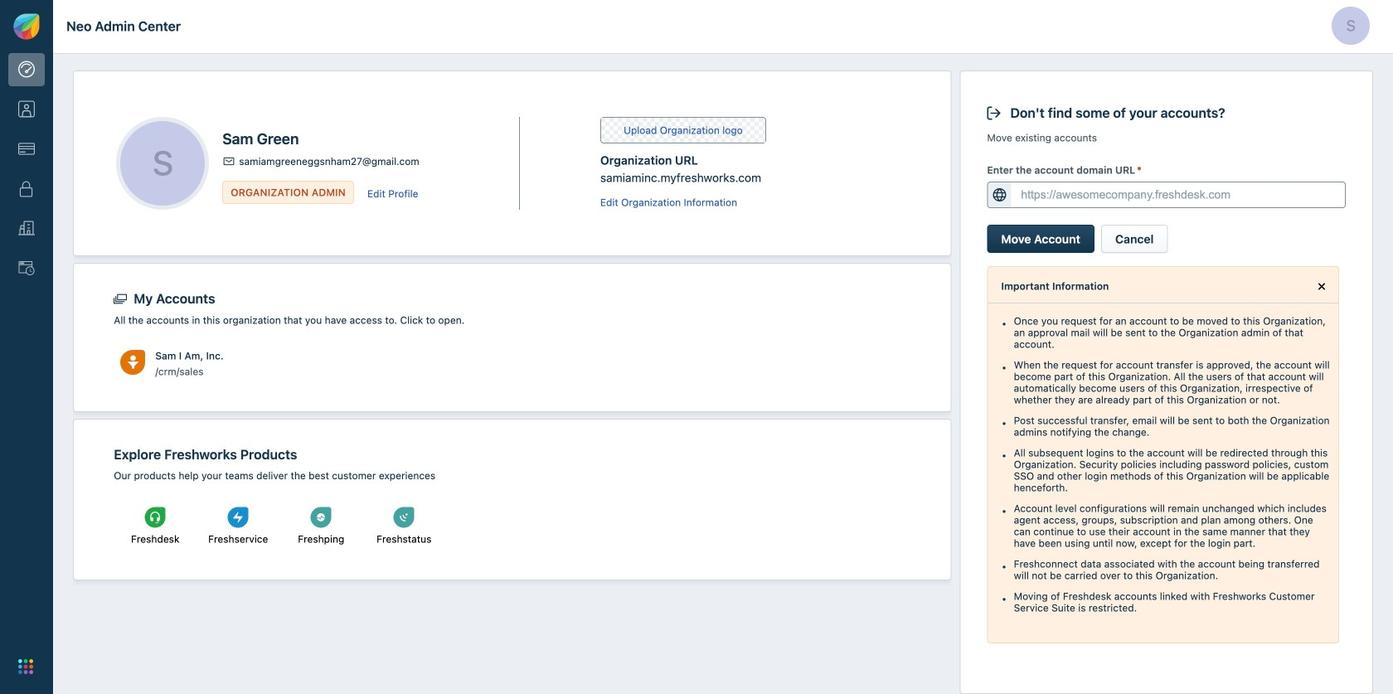 Task type: vqa. For each thing, say whether or not it's contained in the screenshot.
the Sam
no



Task type: locate. For each thing, give the bounding box(es) containing it.
my subscriptions image
[[18, 141, 35, 157]]

neo admin center image
[[18, 61, 35, 78]]

1 vertical spatial profile picture image
[[120, 121, 205, 206]]

0 horizontal spatial profile picture image
[[120, 121, 205, 206]]

https://awesomecompany.freshdesk.com text field
[[1012, 182, 1345, 207]]

1 horizontal spatial profile picture image
[[1332, 6, 1370, 45]]

freshworks icon image
[[13, 13, 40, 40]]

freshservice image
[[228, 507, 249, 528]]

freshdesk image
[[145, 507, 166, 528]]

main content
[[73, 54, 1374, 694]]

freshstatus image
[[394, 507, 415, 528]]

0 vertical spatial profile picture image
[[1332, 6, 1370, 45]]

profile picture image
[[1332, 6, 1370, 45], [120, 121, 205, 206]]



Task type: describe. For each thing, give the bounding box(es) containing it.
freshworks crm image
[[120, 350, 145, 375]]

users image
[[18, 101, 35, 118]]

audit logs image
[[18, 260, 35, 277]]

organization image
[[18, 220, 35, 237]]

freshping image
[[311, 507, 332, 528]]

freshworks switcher image
[[18, 659, 33, 674]]

security image
[[18, 181, 35, 197]]



